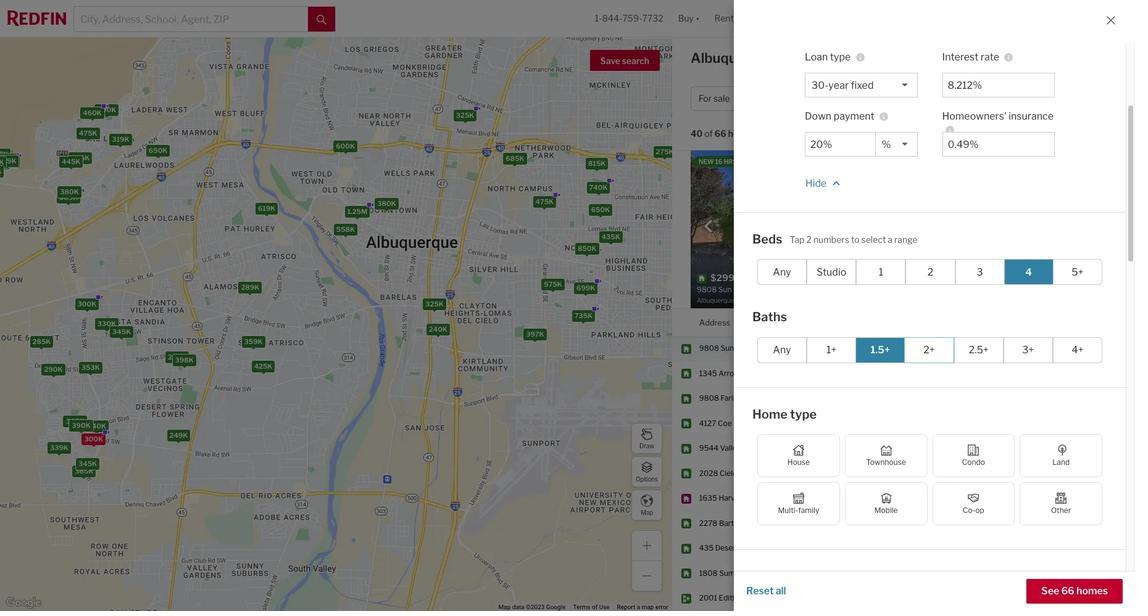 Task type: describe. For each thing, give the bounding box(es) containing it.
0 horizontal spatial a
[[637, 605, 640, 611]]

30-year fixed
[[812, 79, 874, 91]]

1-844-759-7732
[[595, 13, 664, 24]]

4 for 1,680
[[904, 519, 909, 528]]

425k
[[254, 363, 272, 371]]

terms of use
[[573, 605, 610, 611]]

1345
[[699, 369, 717, 378]]

home inside button
[[824, 93, 848, 104]]

House checkbox
[[758, 435, 840, 478]]

0 vertical spatial 475k
[[79, 129, 97, 138]]

2 inside 2 option
[[928, 266, 934, 278]]

699k
[[576, 284, 595, 293]]

sw up 435 desert tree dr sw albuquerque at the bottom of the page
[[761, 519, 774, 528]]

13
[[1056, 544, 1064, 553]]

see 66 homes
[[1042, 586, 1108, 598]]

photo of 9808 sun chaser trl sw, albuquerque, nm 87121 image
[[691, 151, 904, 309]]

0 vertical spatial type
[[830, 51, 851, 63]]

albuquerque, nm homes for sale
[[691, 50, 905, 66]]

460k
[[83, 109, 102, 117]]

365k
[[75, 467, 93, 476]]

days for $135
[[1062, 469, 1078, 478]]

home type inside home type button
[[824, 93, 868, 104]]

5 albuquerque from the top
[[775, 519, 820, 528]]

2278 bartolo ave sw albuquerque
[[699, 519, 820, 528]]

$165
[[1017, 544, 1035, 553]]

17
[[1056, 594, 1063, 603]]

pl
[[761, 469, 768, 478]]

$171
[[1017, 344, 1033, 353]]

remove 4 bd / 1.5+ ba image
[[965, 95, 972, 102]]

$319,000
[[832, 469, 866, 478]]

days for $165
[[1065, 544, 1082, 553]]

previous button image
[[703, 220, 715, 232]]

map region
[[0, 7, 710, 612]]

0 vertical spatial 650k
[[148, 146, 167, 155]]

townhouse
[[867, 458, 906, 467]]

days right the 17
[[1065, 594, 1081, 603]]

4 for 1,814
[[904, 544, 909, 553]]

2 right 'tap'
[[807, 234, 812, 245]]

2 checkbox
[[906, 259, 956, 285]]

249k
[[169, 431, 188, 440]]

390k
[[72, 422, 90, 430]]

4127
[[699, 419, 717, 428]]

0 horizontal spatial homes
[[728, 129, 756, 139]]

6 days for $135
[[1056, 469, 1078, 478]]

days for $208
[[1065, 569, 1082, 578]]

cielo
[[720, 469, 737, 478]]

tap
[[790, 234, 805, 245]]

recommended button
[[791, 128, 866, 140]]

/
[[925, 93, 928, 104]]

Land checkbox
[[1020, 435, 1103, 478]]

2+ radio
[[905, 337, 954, 363]]

0 horizontal spatial   text field
[[811, 139, 870, 150]]

6 for $135
[[1056, 469, 1060, 478]]

359k
[[244, 338, 262, 346]]

reset all
[[747, 586, 786, 598]]

save search
[[601, 56, 650, 66]]

address button
[[699, 309, 731, 337]]

435 desert tree dr sw albuquerque
[[699, 544, 820, 553]]

coming soon
[[771, 599, 832, 610]]

1345 arroyo hondo st sw
[[699, 369, 790, 378]]

terms of use link
[[573, 605, 610, 611]]

1808
[[699, 569, 718, 578]]

2028 cielo oeste pl nw
[[699, 469, 783, 478]]

Multi-family checkbox
[[758, 483, 840, 526]]

1+ radio
[[807, 337, 857, 363]]

2278 bartolo ave sw link
[[699, 519, 774, 529]]

report
[[617, 605, 636, 611]]

interest
[[943, 51, 979, 63]]

4+
[[1072, 345, 1084, 356]]

1635 harvard dr ne link
[[699, 494, 768, 504]]

favorite this home image
[[1107, 566, 1122, 580]]

2 left on
[[935, 569, 940, 578]]

numbers
[[814, 234, 850, 245]]

select
[[862, 234, 886, 245]]

1 vertical spatial 475k
[[535, 198, 554, 206]]

time
[[936, 570, 966, 585]]

4 inside button
[[905, 93, 911, 104]]

sw inside the "9808 farinosa ave sw" link
[[766, 394, 779, 403]]

status
[[753, 570, 792, 585]]

1 checkbox
[[857, 259, 906, 285]]

mobile
[[875, 506, 898, 516]]

nm
[[781, 50, 804, 66]]

685k
[[506, 154, 524, 163]]

sale
[[714, 93, 730, 104]]

740k
[[589, 183, 608, 192]]

insights
[[1017, 54, 1055, 65]]

2,140
[[967, 569, 986, 578]]

any for studio
[[773, 266, 791, 278]]

9808 for 9808 farinosa ave sw
[[699, 394, 719, 403]]

353k
[[81, 363, 100, 372]]

$444,888
[[832, 569, 867, 578]]

6 for $169
[[1056, 494, 1060, 503]]

1 horizontal spatial 325k
[[456, 111, 474, 120]]

0 vertical spatial 345k
[[112, 328, 131, 337]]

4,055
[[967, 494, 988, 503]]

3+
[[1023, 345, 1034, 356]]

Mobile checkbox
[[845, 483, 928, 526]]

9544
[[699, 444, 719, 453]]

market insights
[[981, 54, 1055, 65]]

dr right tree
[[758, 544, 766, 553]]

435
[[699, 544, 714, 553]]

google
[[546, 605, 566, 611]]

days for $126
[[1062, 444, 1078, 453]]

3 checkbox
[[956, 259, 1005, 285]]

hrs
[[1066, 344, 1077, 353]]

nw for dr
[[786, 569, 800, 578]]

339k
[[50, 444, 68, 452]]

599k
[[0, 157, 16, 165]]

new 16 hrs ago
[[699, 158, 752, 165]]

beds
[[753, 232, 783, 247]]

$169
[[1017, 494, 1035, 503]]

1.5+ radio
[[856, 337, 905, 363]]

trl
[[762, 344, 771, 353]]

285k
[[32, 338, 51, 347]]

$208
[[1017, 569, 1036, 578]]

535k
[[0, 158, 17, 166]]

map for map data ©2023 google
[[499, 605, 511, 611]]

4 albuquerque from the top
[[775, 494, 820, 503]]

option group for home type
[[758, 435, 1103, 526]]

40 of 66 homes
[[691, 129, 756, 139]]

759-
[[623, 13, 642, 24]]

hide
[[806, 178, 827, 189]]

4 bd / 1.5+ ba button
[[897, 86, 981, 111]]

1 horizontal spatial   text field
[[948, 79, 1050, 91]]

0 horizontal spatial home type
[[753, 407, 817, 422]]

Other checkbox
[[1020, 483, 1103, 526]]

for sale
[[699, 93, 730, 104]]

use
[[599, 605, 610, 611]]

search
[[622, 56, 650, 66]]

soon
[[809, 599, 832, 610]]

ba
[[949, 93, 959, 104]]

1 favorite this home image from the top
[[1107, 541, 1122, 555]]

3.5
[[935, 444, 947, 453]]

1+
[[827, 345, 837, 356]]

for
[[855, 50, 874, 66]]

0 horizontal spatial 66
[[715, 129, 727, 139]]

4 inside option
[[1026, 266, 1032, 278]]

days for $169
[[1062, 494, 1078, 503]]

1 horizontal spatial 16
[[1056, 344, 1064, 353]]

condo
[[963, 458, 985, 467]]

of for terms
[[592, 605, 598, 611]]

275k
[[656, 148, 674, 156]]

sw for st
[[778, 369, 790, 378]]

9544 valletta ave nw albuquerque
[[699, 444, 820, 453]]



Task type: locate. For each thing, give the bounding box(es) containing it.
days down land
[[1062, 469, 1078, 478]]

0 horizontal spatial ne
[[743, 419, 754, 428]]

2 vertical spatial 6 days
[[1056, 494, 1078, 503]]

any inside radio
[[773, 345, 791, 356]]

0 vertical spatial home
[[824, 93, 848, 104]]

1 vertical spatial ne
[[758, 494, 768, 503]]

hide button
[[805, 169, 845, 194]]

dr inside 1635 harvard dr ne link
[[748, 494, 756, 503]]

ave right valletta
[[748, 444, 762, 453]]

a left range
[[888, 234, 893, 245]]

family
[[798, 506, 820, 516]]

9808 farinosa ave sw link
[[699, 394, 779, 404]]

0 vertical spatial option group
[[758, 259, 1103, 285]]

1 9808 from the top
[[699, 344, 719, 353]]

location
[[775, 318, 808, 328]]

2 left 1,680
[[935, 519, 940, 528]]

any
[[773, 266, 791, 278], [773, 345, 791, 356]]

sw down 'st'
[[766, 394, 779, 403]]

1.5+
[[930, 93, 947, 104], [871, 345, 890, 356]]

other
[[1051, 506, 1071, 516]]

type inside button
[[850, 93, 868, 104]]

0 vertical spatial 325k
[[456, 111, 474, 120]]

$685,000
[[832, 494, 868, 503]]

1 vertical spatial of
[[592, 605, 598, 611]]

map left 'data'
[[499, 605, 511, 611]]

3
[[977, 266, 983, 278]]

9808 left the sun in the bottom right of the page
[[699, 344, 719, 353]]

type left 'for'
[[830, 51, 851, 63]]

homes up ago in the right top of the page
[[728, 129, 756, 139]]

0 vertical spatial any
[[773, 266, 791, 278]]

1 vertical spatial 300k
[[84, 435, 103, 444]]

2 albuquerque from the top
[[775, 444, 820, 453]]

1.5+ right $299,900
[[871, 345, 890, 356]]

days up land
[[1062, 444, 1078, 453]]

6 days up land
[[1056, 444, 1078, 453]]

home type down 30-year fixed
[[824, 93, 868, 104]]

dr inside 1808 summer breeze dr nw link
[[777, 569, 785, 578]]

1 2.5 from the top
[[935, 469, 946, 478]]

1 vertical spatial ave
[[748, 444, 762, 453]]

any for 1+
[[773, 345, 791, 356]]

1 vertical spatial 16
[[1056, 344, 1064, 353]]

homes inside button
[[1077, 586, 1108, 598]]

0 vertical spatial homes
[[728, 129, 756, 139]]

4 for 2,140
[[904, 569, 909, 578]]

dr right coe
[[734, 419, 742, 428]]

4 right $425,000
[[904, 519, 909, 528]]

1808 summer breeze dr nw
[[699, 569, 800, 578]]

1 vertical spatial 66
[[1062, 586, 1075, 598]]

1 horizontal spatial map
[[641, 509, 653, 516]]

2001 edith blvd se link
[[699, 594, 765, 604]]

2.5 down 3.5
[[935, 469, 946, 478]]

6 up the other
[[1056, 494, 1060, 503]]

albuquerque
[[775, 344, 820, 353], [775, 444, 820, 453], [775, 469, 820, 478], [775, 494, 820, 503], [775, 519, 820, 528], [775, 544, 820, 553], [775, 569, 820, 578], [775, 594, 820, 603]]

1.5+ inside button
[[930, 93, 947, 104]]

2.5 up time
[[935, 544, 946, 553]]

  text field down down payment
[[811, 139, 870, 150]]

1 albuquerque from the top
[[775, 344, 820, 353]]

0 horizontal spatial 16
[[716, 158, 723, 165]]

1 any from the top
[[773, 266, 791, 278]]

0 horizontal spatial 345k
[[78, 460, 97, 469]]

of for 40
[[705, 129, 713, 139]]

16 left "hrs"
[[716, 158, 723, 165]]

days for $253
[[1065, 519, 1081, 528]]

2 6 days from the top
[[1056, 469, 1078, 478]]

2.5
[[935, 469, 946, 478], [935, 544, 946, 553]]

nw up pl
[[763, 444, 777, 453]]

$425,000
[[832, 519, 867, 528]]

home down year
[[824, 93, 848, 104]]

6 days for $169
[[1056, 494, 1078, 503]]

0 vertical spatial favorite this home image
[[1107, 541, 1122, 555]]

4 down "mobile" option
[[904, 544, 909, 553]]

0 vertical spatial 300k
[[77, 300, 96, 308]]

1 horizontal spatial of
[[705, 129, 713, 139]]

0 horizontal spatial map
[[499, 605, 511, 611]]

of right 40 on the top of the page
[[705, 129, 713, 139]]

1 horizontal spatial a
[[888, 234, 893, 245]]

2 vertical spatial option group
[[758, 435, 1103, 526]]

1 horizontal spatial 66
[[1062, 586, 1075, 598]]

4 down the 'townhouse'
[[904, 469, 909, 478]]

st
[[769, 369, 776, 378]]

16 left hrs
[[1056, 344, 1064, 353]]

1 horizontal spatial 345k
[[112, 328, 131, 337]]

0 vertical spatial of
[[705, 129, 713, 139]]

9808 down 1345
[[699, 394, 719, 403]]

66 inside button
[[1062, 586, 1075, 598]]

submit search image
[[317, 15, 327, 25]]

435 desert tree dr sw link
[[699, 544, 780, 554]]

0 horizontal spatial home
[[753, 407, 788, 422]]

1 vertical spatial 345k
[[78, 460, 97, 469]]

op
[[976, 506, 985, 516]]

0 horizontal spatial 340k
[[65, 418, 84, 426]]

ave for valletta
[[748, 444, 762, 453]]

1 vertical spatial   text field
[[811, 139, 870, 150]]

hondo
[[744, 369, 767, 378]]

1.25m
[[347, 207, 367, 216]]

0 vertical spatial home type
[[824, 93, 868, 104]]

year
[[829, 79, 849, 91]]

3 option group from the top
[[758, 435, 1103, 526]]

1808 summer breeze dr nw link
[[699, 569, 800, 579]]

0 vertical spatial 1.5+
[[930, 93, 947, 104]]

map down options
[[641, 509, 653, 516]]

3 6 days from the top
[[1056, 494, 1078, 503]]

340k up 339k
[[65, 418, 84, 426]]

6 albuquerque from the top
[[775, 544, 820, 553]]

City, Address, School, Agent, ZIP search field
[[74, 7, 308, 31]]

0 horizontal spatial of
[[592, 605, 598, 611]]

0 horizontal spatial 475k
[[79, 129, 97, 138]]

0 vertical spatial 66
[[715, 129, 727, 139]]

1 vertical spatial 2.5
[[935, 544, 946, 553]]

sw inside '9808 sun chaser trl sw' link
[[772, 344, 785, 353]]

6 days for $126
[[1056, 444, 1078, 453]]

home type up 9544 valletta ave nw albuquerque
[[753, 407, 817, 422]]

1 horizontal spatial home
[[824, 93, 848, 104]]

option group containing house
[[758, 435, 1103, 526]]

nw right breeze
[[786, 569, 800, 578]]

map inside button
[[641, 509, 653, 516]]

0 vertical spatial ne
[[743, 419, 754, 428]]

1 horizontal spatial homes
[[1077, 586, 1108, 598]]

ne for 4127 coe dr ne
[[743, 419, 754, 428]]

see
[[1042, 586, 1060, 598]]

ne down pl
[[758, 494, 768, 503]]

days up the other
[[1062, 494, 1078, 503]]

240k
[[429, 325, 447, 334]]

1 vertical spatial homes
[[1077, 586, 1108, 598]]

ne
[[743, 419, 754, 428], [758, 494, 768, 503]]

2278
[[699, 519, 718, 528]]

558k
[[336, 226, 355, 234]]

3,015
[[967, 444, 987, 453]]

1 vertical spatial any
[[773, 345, 791, 356]]

66
[[715, 129, 727, 139], [1062, 586, 1075, 598]]

2001
[[699, 594, 717, 603]]

4127 coe dr ne
[[699, 419, 754, 428]]

3+ radio
[[1004, 337, 1053, 363]]

0 vertical spatial nw
[[763, 444, 777, 453]]

1 vertical spatial nw
[[770, 469, 783, 478]]

homeowners'
[[943, 110, 1007, 122]]

ave for farinosa
[[752, 394, 765, 403]]

6 days up the other
[[1056, 494, 1078, 503]]

list box
[[936, 591, 1108, 612]]

ave for bartolo
[[746, 519, 760, 528]]

2 2.5 from the top
[[935, 544, 946, 553]]

650k
[[148, 146, 167, 155], [591, 206, 610, 214]]

land
[[1053, 458, 1070, 467]]

save search button
[[590, 50, 660, 71]]

2 vertical spatial type
[[790, 407, 817, 422]]

©2023
[[526, 605, 545, 611]]

1.5+ right '/'
[[930, 93, 947, 104]]

1 option group from the top
[[758, 259, 1103, 285]]

any down 'tap'
[[773, 266, 791, 278]]

1-
[[595, 13, 602, 24]]

0 horizontal spatial 1.5+
[[871, 345, 890, 356]]

address
[[699, 318, 731, 328]]

for
[[699, 93, 712, 104]]

ave right bartolo
[[746, 519, 760, 528]]

0 vertical spatial ave
[[752, 394, 765, 403]]

Any radio
[[758, 337, 807, 363]]

option group
[[758, 259, 1103, 285], [758, 337, 1103, 363], [758, 435, 1103, 526]]

1 vertical spatial 325k
[[425, 300, 444, 309]]

0 vertical spatial 6
[[1056, 444, 1060, 453]]

1 horizontal spatial 475k
[[535, 198, 554, 206]]

location button
[[775, 309, 808, 337]]

favorite this home image down favorite this home image
[[1107, 591, 1122, 605]]

se
[[756, 594, 765, 603]]

6 days down land
[[1056, 469, 1078, 478]]

dr right breeze
[[777, 569, 785, 578]]

4+ radio
[[1053, 337, 1103, 363]]

nw for pl
[[770, 469, 783, 478]]

1 vertical spatial home
[[753, 407, 788, 422]]

any right trl
[[773, 345, 791, 356]]

1 vertical spatial home type
[[753, 407, 817, 422]]

days
[[1062, 444, 1078, 453], [1062, 469, 1078, 478], [1062, 494, 1078, 503], [1065, 519, 1081, 528], [1065, 544, 1082, 553], [1065, 569, 1082, 578], [1065, 594, 1081, 603]]

2 9808 from the top
[[699, 394, 719, 403]]

favorite this home image
[[1107, 541, 1122, 555], [1107, 591, 1122, 605]]

290k
[[44, 366, 62, 374]]

2 right •
[[1053, 93, 1058, 104]]

1 vertical spatial map
[[499, 605, 511, 611]]

1,756
[[967, 344, 986, 353]]

1 horizontal spatial 650k
[[591, 206, 610, 214]]

40
[[691, 129, 703, 139]]

1 vertical spatial favorite this home image
[[1107, 591, 1122, 605]]

2001 edith blvd se
[[699, 594, 765, 603]]

sun
[[721, 344, 734, 353]]

1 vertical spatial option group
[[758, 337, 1103, 363]]

0 vertical spatial map
[[641, 509, 653, 516]]

sw for trl
[[772, 344, 785, 353]]

tap 2 numbers to select a range
[[790, 234, 918, 245]]

3 albuquerque from the top
[[775, 469, 820, 478]]

6 up land
[[1056, 444, 1060, 453]]

edith
[[719, 594, 737, 603]]

nw right pl
[[770, 469, 783, 478]]

1 vertical spatial 650k
[[591, 206, 610, 214]]

all filters • 2
[[1009, 93, 1058, 104]]

1 horizontal spatial home type
[[824, 93, 868, 104]]

multi-family
[[778, 506, 820, 516]]

475k
[[79, 129, 97, 138], [535, 198, 554, 206]]

2 right 2+
[[935, 344, 940, 353]]

2 option group from the top
[[758, 337, 1103, 363]]

tree
[[740, 544, 756, 553]]

0 horizontal spatial 325k
[[425, 300, 444, 309]]

days right 14
[[1065, 569, 1082, 578]]

2 any from the top
[[773, 345, 791, 356]]

5+ checkbox
[[1053, 259, 1103, 285]]

2 6 from the top
[[1056, 469, 1060, 478]]

4 left time
[[904, 569, 909, 578]]

option group for baths
[[758, 337, 1103, 363]]

favorite this home image up favorite this home image
[[1107, 541, 1122, 555]]

any inside checkbox
[[773, 266, 791, 278]]

co-
[[963, 506, 976, 516]]

815k
[[588, 159, 606, 168]]

2.5 for 2,367
[[935, 469, 946, 478]]

sw right trl
[[772, 344, 785, 353]]

•
[[1048, 93, 1051, 104]]

844-
[[602, 13, 623, 24]]

1 horizontal spatial 1.5+
[[930, 93, 947, 104]]

google image
[[3, 596, 44, 612]]

66 right 40 on the top of the page
[[715, 129, 727, 139]]

1 vertical spatial 1.5+
[[871, 345, 890, 356]]

hoa
[[914, 234, 930, 243]]

sw right 'st'
[[778, 369, 790, 378]]

66 right see
[[1062, 586, 1075, 598]]

sw right tree
[[767, 544, 780, 553]]

1 vertical spatial 6
[[1056, 469, 1060, 478]]

home down the "9808 farinosa ave sw" link
[[753, 407, 788, 422]]

sw for dr
[[767, 544, 780, 553]]

1 horizontal spatial ne
[[758, 494, 768, 503]]

6 days
[[1056, 444, 1078, 453], [1056, 469, 1078, 478], [1056, 494, 1078, 503]]

2 vertical spatial 6
[[1056, 494, 1060, 503]]

1 6 days from the top
[[1056, 444, 1078, 453]]

  text field
[[948, 139, 1050, 150]]

type down 'fixed'
[[850, 93, 868, 104]]

4 right 3
[[1026, 266, 1032, 278]]

0 vertical spatial a
[[888, 234, 893, 245]]

summer
[[719, 569, 749, 578]]

home type
[[824, 93, 868, 104], [753, 407, 817, 422]]

days right '12'
[[1065, 519, 1081, 528]]

map
[[641, 509, 653, 516], [499, 605, 511, 611]]

3 6 from the top
[[1056, 494, 1060, 503]]

report a map error
[[617, 605, 669, 611]]

harvard
[[719, 494, 747, 503]]

12
[[1056, 519, 1063, 528]]

favorite button image
[[880, 154, 901, 175]]

0 vertical spatial 6 days
[[1056, 444, 1078, 453]]

down payment
[[805, 110, 875, 122]]

2.5 for 1,814
[[935, 544, 946, 553]]

see 66 homes button
[[1027, 580, 1123, 604]]

7732
[[642, 13, 664, 24]]

$299,900
[[832, 344, 867, 353]]

7 albuquerque from the top
[[775, 569, 820, 578]]

of left use
[[592, 605, 598, 611]]

1.5+ inside 'radio'
[[871, 345, 890, 356]]

Studio checkbox
[[807, 259, 857, 285]]

1 vertical spatial a
[[637, 605, 640, 611]]

$135
[[1017, 469, 1035, 478]]

8 albuquerque from the top
[[775, 594, 820, 603]]

0 vertical spatial 16
[[716, 158, 723, 165]]

map for map
[[641, 509, 653, 516]]

398k
[[175, 356, 193, 365]]

a left map
[[637, 605, 640, 611]]

1
[[879, 266, 884, 278]]

Co-op checkbox
[[933, 483, 1015, 526]]

2028
[[699, 469, 718, 478]]

1 horizontal spatial 340k
[[87, 422, 106, 431]]

2 vertical spatial ave
[[746, 519, 760, 528]]

homes down favorite this home image
[[1077, 586, 1108, 598]]

9808 for 9808 sun chaser trl sw
[[699, 344, 719, 353]]

0 vertical spatial 9808
[[699, 344, 719, 353]]

4 left 2+
[[904, 344, 909, 353]]

0 horizontal spatial 650k
[[148, 146, 167, 155]]

Condo checkbox
[[933, 435, 1015, 478]]

4 for 2,367
[[904, 469, 909, 478]]

sw inside 1345 arroyo hondo st sw link
[[778, 369, 790, 378]]

2 favorite this home image from the top
[[1107, 591, 1122, 605]]

all filters • 2 button
[[986, 86, 1066, 111]]

1,680
[[967, 519, 987, 528]]

0 vertical spatial 2.5
[[935, 469, 946, 478]]

1345 arroyo hondo st sw link
[[699, 369, 790, 379]]

ne right coe
[[743, 419, 754, 428]]

favorite button checkbox
[[880, 154, 901, 175]]

homeowners' insurance
[[943, 110, 1054, 122]]

4 checkbox
[[1004, 259, 1054, 285]]

map button
[[632, 490, 663, 521]]

340k up 365k
[[87, 422, 106, 431]]

studio
[[817, 266, 847, 278]]

report a map error link
[[617, 605, 669, 611]]

4 left 'bd'
[[905, 93, 911, 104]]

2 down hoa
[[928, 266, 934, 278]]

  text field up all
[[948, 79, 1050, 91]]

4 for 1,756
[[904, 344, 909, 353]]

1 vertical spatial 6 days
[[1056, 469, 1078, 478]]

ave right farinosa
[[752, 394, 765, 403]]

Townhouse checkbox
[[845, 435, 928, 478]]

error
[[656, 605, 669, 611]]

1 vertical spatial 9808
[[699, 394, 719, 403]]

Any checkbox
[[758, 259, 807, 285]]

1 vertical spatial type
[[850, 93, 868, 104]]

2 inside all filters • 2 button
[[1053, 93, 1058, 104]]

2 vertical spatial nw
[[786, 569, 800, 578]]

type
[[830, 51, 851, 63], [850, 93, 868, 104], [790, 407, 817, 422]]

ne for 1635 harvard dr ne
[[758, 494, 768, 503]]

0 vertical spatial   text field
[[948, 79, 1050, 91]]

2.5+ radio
[[954, 337, 1004, 363]]

days right 13
[[1065, 544, 1082, 553]]

type up house checkbox
[[790, 407, 817, 422]]

baths
[[753, 310, 787, 325]]

6 for $126
[[1056, 444, 1060, 453]]

6 down land
[[1056, 469, 1060, 478]]

1 6 from the top
[[1056, 444, 1060, 453]]

  text field
[[948, 79, 1050, 91], [811, 139, 870, 150]]

445k
[[71, 153, 89, 162], [62, 157, 80, 166]]

dr right harvard
[[748, 494, 756, 503]]

dr inside 4127 coe dr ne link
[[734, 419, 742, 428]]



Task type: vqa. For each thing, say whether or not it's contained in the screenshot.
days associated with $165
yes



